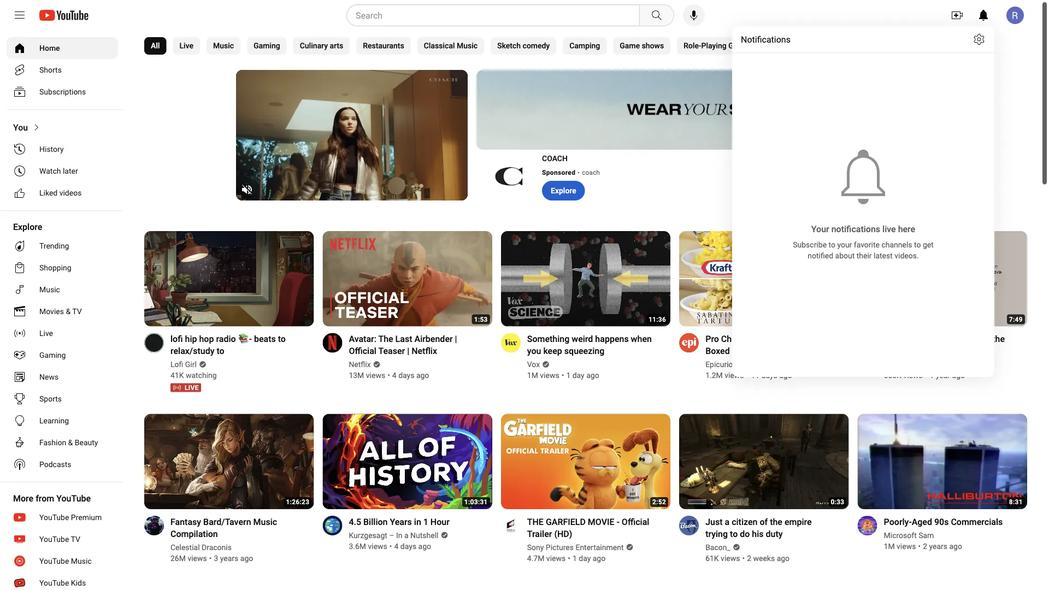 Task type: vqa. For each thing, say whether or not it's contained in the screenshot.
No
no



Task type: describe. For each thing, give the bounding box(es) containing it.
poorly-aged 90s commercials
[[884, 517, 1004, 527]]

vox image
[[501, 333, 521, 353]]

get
[[924, 240, 934, 249]]

views for northern
[[904, 371, 923, 380]]

days for netflix
[[399, 371, 415, 380]]

8:31 link
[[858, 414, 1028, 511]]

cheese
[[759, 346, 789, 357]]

1 vertical spatial live
[[39, 329, 53, 338]]

0 vertical spatial live
[[180, 41, 194, 50]]

citizen
[[732, 517, 758, 527]]

avatar: the last airbender | official teaser | netflix
[[349, 334, 457, 357]]

1 minute, 53 seconds element
[[474, 316, 488, 323]]

ago for last
[[417, 371, 429, 380]]

1 for something
[[567, 371, 571, 380]]

views for bard/tavern
[[188, 554, 207, 563]]

premium
[[71, 513, 102, 522]]

1 horizontal spatial explore
[[551, 186, 577, 195]]

sam
[[919, 531, 935, 540]]

liked
[[39, 188, 58, 197]]

lofi
[[171, 334, 183, 345]]

hop
[[199, 334, 214, 345]]

13m views
[[349, 371, 386, 380]]

2 years ago
[[924, 542, 963, 551]]

last
[[396, 334, 413, 345]]

microsoft sam link
[[884, 531, 935, 541]]

1:03:31
[[465, 499, 488, 506]]

kurzgesagt – in a nutshell
[[349, 531, 439, 540]]

11
[[751, 371, 760, 380]]

subscribe to your favorite channels to get notified about their latest videos.
[[794, 240, 936, 260]]

3 years ago
[[214, 554, 253, 563]]

liked videos
[[39, 188, 82, 197]]

26m views
[[171, 554, 207, 563]]

the
[[379, 334, 394, 345]]

| inside pro chefs blind taste test every boxed mac & cheese | epicurious
[[791, 346, 793, 357]]

sketch
[[498, 41, 521, 50]]

0 vertical spatial the
[[993, 334, 1006, 345]]

your
[[812, 224, 830, 234]]

podcasts
[[39, 460, 71, 469]]

culinary
[[300, 41, 328, 50]]

shopping
[[39, 263, 71, 272]]

beauty
[[75, 438, 98, 447]]

youtube for tv
[[39, 535, 69, 544]]

celestial draconis
[[171, 543, 232, 552]]

poorly-aged 90s commercials link
[[884, 516, 1004, 528]]

beats
[[254, 334, 276, 345]]

game
[[620, 41, 640, 50]]

4 days ago for years
[[395, 542, 431, 551]]

role-playing games
[[684, 41, 753, 50]]

sketch comedy
[[498, 41, 550, 50]]

you
[[13, 122, 28, 133]]

- inside lofi hip hop radio 📚 - beats to relax/study to
[[249, 334, 252, 345]]

11 minutes, 36 seconds element
[[649, 316, 667, 323]]

1m views for something weird happens when you keep squeezing
[[528, 371, 560, 380]]

0 horizontal spatial from
[[36, 493, 54, 504]]

views for aged
[[897, 542, 917, 551]]

northern
[[892, 334, 927, 345]]

trying
[[706, 529, 728, 540]]

4.5 billion years in 1 hour
[[349, 517, 450, 527]]

youtube tv
[[39, 535, 80, 544]]

movies & tv
[[39, 307, 82, 316]]

4 for last
[[393, 371, 397, 380]]

1 right in
[[424, 517, 429, 527]]

avatar image image
[[1007, 7, 1025, 24]]

home
[[39, 43, 60, 52]]

subscriptions
[[39, 87, 86, 96]]

1 for a
[[930, 371, 935, 380]]

your
[[838, 240, 853, 249]]

your notifications live here
[[812, 224, 916, 234]]

1 horizontal spatial |
[[455, 334, 457, 345]]

ago for movie
[[593, 554, 606, 563]]

years
[[390, 517, 412, 527]]

2:52
[[653, 499, 667, 506]]

empire
[[785, 517, 812, 527]]

1 vertical spatial tv
[[71, 535, 80, 544]]

1:03:31 link
[[323, 414, 493, 511]]

fantasy bard/tavern music compilation link
[[171, 516, 301, 540]]

1.2m views
[[706, 371, 745, 380]]

to left get
[[915, 240, 922, 249]]

relax/study
[[171, 346, 215, 357]]

fantasy bard/tavern music compilation
[[171, 517, 277, 540]]

microsoft sam image
[[858, 516, 878, 536]]

epicurious inside epicurious link
[[706, 360, 742, 369]]

radio
[[216, 334, 236, 345]]

later
[[63, 167, 78, 176]]

4.7m views
[[528, 554, 566, 563]]

11:36 link
[[501, 231, 671, 328]]

lofi hip hop radio 📚 - beats to relax/study to
[[171, 334, 286, 357]]

1 horizontal spatial gaming
[[254, 41, 280, 50]]

1:53 link
[[323, 231, 493, 328]]

youtube for kids
[[39, 579, 69, 588]]

a inside just a citizen of the empire trying to do his duty
[[725, 517, 730, 527]]

1m views for poorly-aged 90s commercials
[[884, 542, 917, 551]]

fantasy
[[171, 517, 201, 527]]

2 for 90s
[[924, 542, 928, 551]]

sony pictures entertainment image
[[501, 516, 521, 536]]

years for commercials
[[930, 542, 948, 551]]

2:52 link
[[501, 414, 671, 511]]

pictures
[[546, 543, 574, 552]]

ago for music
[[240, 554, 253, 563]]

1:53
[[474, 316, 488, 323]]

trending
[[39, 241, 69, 250]]

aged
[[912, 517, 933, 527]]

celestial draconis link
[[171, 543, 233, 553]]

views for garfield
[[547, 554, 566, 563]]

to inside a northern us accent from the 18th to the 21st centuries
[[904, 346, 912, 357]]

the garfield movie - official trailer (hd) link
[[528, 516, 658, 540]]

just
[[706, 517, 723, 527]]

compilation
[[171, 529, 218, 540]]

teaser
[[379, 346, 405, 357]]

every
[[811, 334, 832, 345]]

41k
[[171, 371, 184, 380]]

the garfield movie - official trailer (hd) by sony pictures entertainment 4,779,172 views 1 day ago 2 minutes, 52 seconds element
[[528, 516, 658, 540]]

watching
[[186, 371, 217, 380]]

of
[[760, 517, 768, 527]]

kurzgesagt
[[349, 531, 388, 540]]

1 vertical spatial a
[[405, 531, 409, 540]]

- inside the garfield movie - official trailer (hd)
[[617, 517, 620, 527]]

lofi
[[171, 360, 183, 369]]

to down 'radio'
[[217, 346, 225, 357]]

just a citizen of the empire trying to do his duty by bacon_ 61,988 views 2 weeks ago 33 seconds element
[[706, 516, 836, 540]]

game shows
[[620, 41, 664, 50]]

duty
[[766, 529, 783, 540]]

official inside the avatar: the last airbender | official teaser | netflix
[[349, 346, 377, 357]]

movies
[[39, 307, 64, 316]]

ago for citizen
[[777, 554, 790, 563]]

keep
[[544, 346, 563, 357]]



Task type: locate. For each thing, give the bounding box(es) containing it.
from right more
[[36, 493, 54, 504]]

days for &
[[762, 371, 778, 380]]

1.2m
[[706, 371, 723, 380]]

channels
[[882, 240, 913, 249]]

| down last
[[407, 346, 410, 357]]

1 day ago for (hd)
[[573, 554, 606, 563]]

1 horizontal spatial 1m
[[884, 542, 895, 551]]

0 horizontal spatial 1m views
[[528, 371, 560, 380]]

views down netflix link
[[366, 371, 386, 380]]

1 day ago down 'entertainment' at the bottom
[[573, 554, 606, 563]]

1 vertical spatial 1m
[[884, 542, 895, 551]]

days down in
[[401, 542, 417, 551]]

1 left 'year'
[[930, 371, 935, 380]]

uploaded
[[804, 41, 836, 50]]

41k watching
[[171, 371, 217, 380]]

0 vertical spatial netflix
[[412, 346, 437, 357]]

in
[[396, 531, 403, 540]]

4.5 billion years in 1 hour by kurzgesagt – in a nutshell 3,617,283 views 4 days ago 1 hour, 3 minutes element
[[349, 516, 453, 528]]

0 vertical spatial a
[[725, 517, 730, 527]]

2 vertical spatial &
[[68, 438, 73, 447]]

official right movie at the right bottom of the page
[[622, 517, 650, 527]]

explore up trending
[[13, 222, 42, 232]]

something weird happens when you keep squeezing by vox 1,070,659 views 1 day ago 11 minutes, 36 seconds element
[[528, 333, 658, 357]]

views down epicurious link
[[725, 371, 745, 380]]

fashion & beauty
[[39, 438, 98, 447]]

shorts link
[[7, 59, 118, 81], [7, 59, 118, 81]]

ago down avatar: the last airbender | official teaser | netflix by netflix 13,579,031 views 4 days ago 1 minute, 53 seconds element
[[417, 371, 429, 380]]

1 horizontal spatial years
[[930, 542, 948, 551]]

1m for something weird happens when you keep squeezing
[[528, 371, 539, 380]]

2 epicurious from the top
[[706, 360, 742, 369]]

a northern us accent from the 18th to the 21st centuries
[[884, 334, 1006, 357]]

0 vertical spatial -
[[249, 334, 252, 345]]

1 vertical spatial years
[[220, 554, 239, 563]]

2 weeks ago
[[748, 554, 790, 563]]

netflix image
[[323, 333, 343, 353]]

centuries
[[949, 346, 986, 357]]

movie
[[588, 517, 615, 527]]

airbender
[[415, 334, 453, 345]]

day for squeezing
[[573, 371, 585, 380]]

ago for happens
[[587, 371, 600, 380]]

official down avatar:
[[349, 346, 377, 357]]

recently
[[773, 41, 802, 50]]

youtube
[[56, 493, 91, 504], [39, 513, 69, 522], [39, 535, 69, 544], [39, 557, 69, 566], [39, 579, 69, 588]]

1 vertical spatial 4
[[395, 542, 399, 551]]

ago for blind
[[780, 371, 793, 380]]

0 vertical spatial day
[[573, 371, 585, 380]]

epicurious inside pro chefs blind taste test every boxed mac & cheese | epicurious
[[706, 358, 747, 369]]

| down test
[[791, 346, 793, 357]]

11 days ago
[[751, 371, 793, 380]]

bacon_ link
[[706, 543, 732, 553]]

days
[[399, 371, 415, 380], [762, 371, 778, 380], [401, 542, 417, 551]]

views for weird
[[540, 371, 560, 380]]

1 for the
[[573, 554, 577, 563]]

1 vertical spatial day
[[579, 554, 591, 563]]

live
[[883, 224, 897, 234]]

2 horizontal spatial |
[[791, 346, 793, 357]]

poorly-aged 90s commercials by microsoft sam 1,059,090 views 2 years ago 8 minutes, 31 seconds element
[[884, 516, 1004, 528]]

4 days ago for last
[[393, 371, 429, 380]]

Search text field
[[356, 8, 638, 22]]

& for beauty
[[68, 438, 73, 447]]

0 horizontal spatial explore
[[13, 222, 42, 232]]

youtube left kids
[[39, 579, 69, 588]]

tab
[[849, 37, 901, 55]]

2 down sam
[[924, 542, 928, 551]]

ago down cheese
[[780, 371, 793, 380]]

1 horizontal spatial live
[[180, 41, 194, 50]]

4 days ago down nutshell
[[395, 542, 431, 551]]

microsoft
[[884, 531, 917, 540]]

sponsored
[[542, 169, 576, 177]]

test
[[792, 334, 809, 345]]

views down celestial draconis
[[188, 554, 207, 563]]

ago down nutshell
[[419, 542, 431, 551]]

4 for years
[[395, 542, 399, 551]]

squeezing
[[565, 346, 605, 357]]

liked videos link
[[7, 182, 118, 204], [7, 182, 118, 204]]

2 horizontal spatial the
[[993, 334, 1006, 345]]

notified
[[808, 251, 834, 260]]

views right 608k
[[904, 371, 923, 380]]

tab list
[[144, 31, 901, 61]]

netflix down airbender
[[412, 346, 437, 357]]

1 vertical spatial official
[[622, 517, 650, 527]]

1m views down vox link
[[528, 371, 560, 380]]

a northern us accent from the 18th to the 21st centuries by simon roper 608,042 views 1 year ago 7 minutes, 49 seconds element
[[884, 333, 1015, 357]]

0 horizontal spatial years
[[220, 554, 239, 563]]

- right movie at the right bottom of the page
[[617, 517, 620, 527]]

0 horizontal spatial -
[[249, 334, 252, 345]]

4.7m
[[528, 554, 545, 563]]

views down microsoft sam link
[[897, 542, 917, 551]]

1 horizontal spatial 2
[[924, 542, 928, 551]]

tv right the movies
[[72, 307, 82, 316]]

0 horizontal spatial gaming
[[39, 351, 66, 360]]

None search field
[[327, 4, 677, 26]]

0 horizontal spatial 1m
[[528, 371, 539, 380]]

fantasy bard/tavern music compilation by celestial draconis 26,833,421 views 3 years ago 1 hour, 26 minutes element
[[171, 516, 301, 540]]

a right in
[[405, 531, 409, 540]]

videos.
[[895, 251, 920, 260]]

netflix inside the avatar: the last airbender | official teaser | netflix
[[412, 346, 437, 357]]

bard/tavern
[[203, 517, 251, 527]]

1 horizontal spatial the
[[914, 346, 927, 357]]

1 vertical spatial 1 day ago
[[573, 554, 606, 563]]

4 days ago
[[393, 371, 429, 380], [395, 542, 431, 551]]

youtube up youtube premium
[[56, 493, 91, 504]]

1 day ago down squeezing
[[567, 371, 600, 380]]

youtube for music
[[39, 557, 69, 566]]

0 vertical spatial 2
[[924, 542, 928, 551]]

views down "bacon_" link
[[721, 554, 741, 563]]

explore down sponsored
[[551, 186, 577, 195]]

3
[[214, 554, 218, 563]]

to inside just a citizen of the empire trying to do his duty
[[731, 529, 738, 540]]

us
[[930, 334, 941, 345]]

–
[[389, 531, 395, 540]]

3.6m views
[[349, 542, 388, 551]]

years for compilation
[[220, 554, 239, 563]]

comedy
[[523, 41, 550, 50]]

something weird happens when you keep squeezing link
[[528, 333, 658, 357]]

0 vertical spatial gaming
[[254, 41, 280, 50]]

avatar: the last airbender | official teaser | netflix by netflix 13,579,031 views 4 days ago 1 minute, 53 seconds element
[[349, 333, 479, 357]]

1 vertical spatial -
[[617, 517, 620, 527]]

& left the beauty
[[68, 438, 73, 447]]

music inside fantasy bard/tavern music compilation
[[253, 517, 277, 527]]

1 vertical spatial the
[[914, 346, 927, 357]]

classical music
[[424, 41, 478, 50]]

to down 'northern'
[[904, 346, 912, 357]]

from
[[972, 334, 991, 345], [36, 493, 54, 504]]

2 left weeks
[[748, 554, 752, 563]]

gaming left culinary
[[254, 41, 280, 50]]

sony pictures entertainment link
[[528, 543, 625, 553]]

1 horizontal spatial 1m views
[[884, 542, 917, 551]]

sony
[[528, 543, 544, 552]]

explore link
[[542, 181, 585, 201]]

& for tv
[[66, 307, 71, 316]]

1:26:23 link
[[144, 414, 314, 511]]

lofi hip hop radio 📚 - beats to relax/study to by lofi girl 298,825,152 views element
[[171, 333, 301, 357]]

1 vertical spatial 1m views
[[884, 542, 917, 551]]

trending link
[[7, 235, 118, 257], [7, 235, 118, 257]]

a
[[884, 334, 890, 345]]

1m views down the 'microsoft'
[[884, 542, 917, 551]]

0 vertical spatial 1 day ago
[[567, 371, 600, 380]]

sports link
[[7, 388, 118, 410], [7, 388, 118, 410]]

0 vertical spatial &
[[66, 307, 71, 316]]

1m down the 'microsoft'
[[884, 542, 895, 551]]

a right just
[[725, 517, 730, 527]]

ago right weeks
[[777, 554, 790, 563]]

their
[[857, 251, 872, 260]]

pro chefs blind taste test every boxed mac & cheese | epicurious by epicurious 1,208,133 views 11 days ago 24 minutes element
[[706, 333, 836, 369]]

1 hour, 26 minutes, 23 seconds element
[[286, 499, 310, 506]]

0 horizontal spatial netflix
[[349, 360, 371, 369]]

& right the movies
[[66, 307, 71, 316]]

1 horizontal spatial -
[[617, 517, 620, 527]]

news link
[[7, 366, 118, 388], [7, 366, 118, 388]]

videos
[[59, 188, 82, 197]]

(hd)
[[555, 529, 573, 540]]

the
[[528, 517, 544, 527]]

days right 11
[[762, 371, 778, 380]]

youtube up 'youtube music'
[[39, 535, 69, 544]]

gaming up news
[[39, 351, 66, 360]]

views down kurzgesagt
[[368, 542, 388, 551]]

2 for citizen
[[748, 554, 752, 563]]

learning link
[[7, 410, 118, 432], [7, 410, 118, 432]]

ago for us
[[953, 371, 966, 380]]

to left your
[[829, 240, 836, 249]]

epicurious image
[[680, 333, 699, 353]]

2 vertical spatial the
[[771, 517, 783, 527]]

youtube for premium
[[39, 513, 69, 522]]

- right 📚
[[249, 334, 252, 345]]

live down the movies
[[39, 329, 53, 338]]

netflix
[[412, 346, 437, 357], [349, 360, 371, 369]]

4 down teaser
[[393, 371, 397, 380]]

13m
[[349, 371, 364, 380]]

classical
[[424, 41, 455, 50]]

1 epicurious from the top
[[706, 358, 747, 369]]

netflix up 13m
[[349, 360, 371, 369]]

1 down sony pictures entertainment link
[[573, 554, 577, 563]]

1 vertical spatial netflix
[[349, 360, 371, 369]]

celestial draconis image
[[144, 516, 164, 536]]

1m for poorly-aged 90s commercials
[[884, 542, 895, 551]]

7 minutes, 49 seconds element
[[1010, 316, 1024, 323]]

0 horizontal spatial a
[[405, 531, 409, 540]]

0 vertical spatial tv
[[72, 307, 82, 316]]

1 hour, 3 minutes, 31 seconds element
[[465, 499, 488, 506]]

2 minutes, 52 seconds element
[[653, 499, 667, 506]]

0 horizontal spatial official
[[349, 346, 377, 357]]

shopping link
[[7, 257, 118, 279], [7, 257, 118, 279]]

day for (hd)
[[579, 554, 591, 563]]

lofi girl image
[[144, 333, 164, 353]]

4.5 billion years in 1 hour link
[[349, 516, 453, 528]]

1 horizontal spatial netflix
[[412, 346, 437, 357]]

1 vertical spatial 2
[[748, 554, 752, 563]]

1 horizontal spatial a
[[725, 517, 730, 527]]

0 vertical spatial 1m
[[528, 371, 539, 380]]

1 horizontal spatial official
[[622, 517, 650, 527]]

kurzgesagt – in a nutshell image
[[323, 516, 343, 536]]

0 vertical spatial 1m views
[[528, 371, 560, 380]]

in
[[414, 517, 421, 527]]

8 minutes, 31 seconds element
[[1010, 499, 1024, 506]]

1 horizontal spatial from
[[972, 334, 991, 345]]

watch later link
[[7, 160, 118, 182], [7, 160, 118, 182]]

1 vertical spatial 4 days ago
[[395, 542, 431, 551]]

| right airbender
[[455, 334, 457, 345]]

the right the accent
[[993, 334, 1006, 345]]

a
[[725, 517, 730, 527], [405, 531, 409, 540]]

& down "blind"
[[752, 346, 757, 357]]

ago down poorly-aged 90s commercials
[[950, 542, 963, 551]]

sports
[[39, 395, 62, 404]]

0 horizontal spatial live
[[39, 329, 53, 338]]

years down sam
[[930, 542, 948, 551]]

ago down 'entertainment' at the bottom
[[593, 554, 606, 563]]

Explore text field
[[551, 186, 577, 195]]

1 year ago
[[930, 371, 966, 380]]

a northern us accent from the 18th to the 21st centuries link
[[884, 333, 1015, 357]]

tab inside tab list
[[849, 37, 901, 55]]

tab list containing all
[[144, 31, 901, 61]]

views down pictures at the right
[[547, 554, 566, 563]]

weird
[[572, 334, 593, 345]]

4 down kurzgesagt – in a nutshell link
[[395, 542, 399, 551]]

26m
[[171, 554, 186, 563]]

bacon_ image
[[680, 516, 699, 536]]

youtube music
[[39, 557, 92, 566]]

0 horizontal spatial the
[[771, 517, 783, 527]]

1 vertical spatial &
[[752, 346, 757, 357]]

live status
[[171, 384, 201, 392]]

0 vertical spatial 4
[[393, 371, 397, 380]]

0 vertical spatial from
[[972, 334, 991, 345]]

from up centuries at the bottom
[[972, 334, 991, 345]]

latest
[[874, 251, 893, 260]]

day down sony pictures entertainment link
[[579, 554, 591, 563]]

coach
[[582, 169, 600, 177]]

0 vertical spatial years
[[930, 542, 948, 551]]

live right all
[[180, 41, 194, 50]]

official inside the garfield movie - official trailer (hd)
[[622, 517, 650, 527]]

ago right 'year'
[[953, 371, 966, 380]]

views for chefs
[[725, 371, 745, 380]]

happens
[[596, 334, 629, 345]]

music link
[[7, 279, 118, 301], [7, 279, 118, 301]]

4.5
[[349, 517, 361, 527]]

day down squeezing
[[573, 371, 585, 380]]

608k views
[[884, 371, 923, 380]]

youtube down youtube tv on the bottom of the page
[[39, 557, 69, 566]]

the inside just a citizen of the empire trying to do his duty
[[771, 517, 783, 527]]

ago right 3
[[240, 554, 253, 563]]

18th
[[884, 346, 902, 357]]

the down 'northern'
[[914, 346, 927, 357]]

to right the beats on the left bottom of the page
[[278, 334, 286, 345]]

views for a
[[721, 554, 741, 563]]

avatar: the last airbender | official teaser | netflix link
[[349, 333, 479, 357]]

0 horizontal spatial 2
[[748, 554, 752, 563]]

0 vertical spatial official
[[349, 346, 377, 357]]

views for billion
[[368, 542, 388, 551]]

0 horizontal spatial |
[[407, 346, 410, 357]]

33 seconds element
[[831, 499, 845, 506]]

watch later
[[39, 167, 78, 176]]

tv down youtube premium
[[71, 535, 80, 544]]

do
[[741, 529, 750, 540]]

1 vertical spatial from
[[36, 493, 54, 504]]

1 vertical spatial explore
[[13, 222, 42, 232]]

1 day ago for squeezing
[[567, 371, 600, 380]]

0 vertical spatial 4 days ago
[[393, 371, 429, 380]]

1:26:23
[[286, 499, 310, 506]]

sony pictures entertainment
[[528, 543, 624, 552]]

to
[[829, 240, 836, 249], [915, 240, 922, 249], [278, 334, 286, 345], [217, 346, 225, 357], [904, 346, 912, 357], [731, 529, 738, 540]]

views down vox link
[[540, 371, 560, 380]]

from inside a northern us accent from the 18th to the 21st centuries
[[972, 334, 991, 345]]

you
[[528, 346, 542, 357]]

to left do
[[731, 529, 738, 540]]

ago down squeezing
[[587, 371, 600, 380]]

days down teaser
[[399, 371, 415, 380]]

1m down vox link
[[528, 371, 539, 380]]

years right 3
[[220, 554, 239, 563]]

boxed
[[706, 346, 730, 357]]

bacon_
[[706, 543, 731, 552]]

4 days ago down avatar: the last airbender | official teaser | netflix by netflix 13,579,031 views 4 days ago 1 minute, 53 seconds element
[[393, 371, 429, 380]]

1 down squeezing
[[567, 371, 571, 380]]

views for the
[[366, 371, 386, 380]]

the up duty at bottom right
[[771, 517, 783, 527]]

ago for 90s
[[950, 542, 963, 551]]

ago for years
[[419, 542, 431, 551]]

news
[[39, 373, 59, 382]]

youtube premium
[[39, 513, 102, 522]]

1 vertical spatial gaming
[[39, 351, 66, 360]]

& inside pro chefs blind taste test every boxed mac & cheese | epicurious
[[752, 346, 757, 357]]

youtube down more from youtube on the bottom
[[39, 513, 69, 522]]

0 vertical spatial explore
[[551, 186, 577, 195]]



